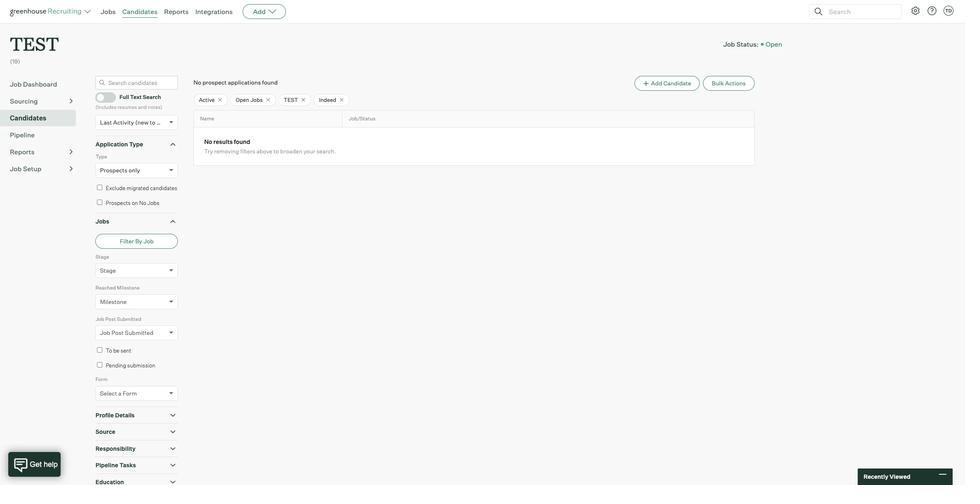 Task type: locate. For each thing, give the bounding box(es) containing it.
open
[[766, 40, 782, 48], [236, 96, 249, 103]]

prospects down exclude
[[106, 200, 131, 206]]

1 vertical spatial to
[[274, 148, 279, 155]]

last activity (new to old)
[[100, 119, 167, 126]]

test for test
[[284, 96, 298, 103]]

add
[[253, 7, 266, 16], [651, 80, 662, 87]]

1 vertical spatial test
[[284, 96, 298, 103]]

0 horizontal spatial open
[[236, 96, 249, 103]]

add button
[[243, 4, 286, 19]]

td button
[[944, 6, 954, 16]]

to right above
[[274, 148, 279, 155]]

add inside "popup button"
[[253, 7, 266, 16]]

post
[[105, 316, 116, 322], [111, 329, 124, 336]]

type down application
[[96, 153, 107, 160]]

1 vertical spatial pipeline
[[96, 462, 118, 469]]

type
[[129, 141, 143, 148], [96, 153, 107, 160]]

1 horizontal spatial reports link
[[164, 7, 189, 16]]

reports up job setup
[[10, 148, 35, 156]]

0 vertical spatial prospects
[[100, 167, 127, 174]]

no left prospect
[[193, 79, 201, 86]]

integrations link
[[195, 7, 233, 16]]

form down pending submission checkbox
[[96, 376, 108, 383]]

prospects
[[100, 167, 127, 174], [106, 200, 131, 206]]

1 horizontal spatial candidates
[[122, 7, 157, 16]]

0 horizontal spatial form
[[96, 376, 108, 383]]

sent
[[121, 348, 131, 354]]

reports
[[164, 7, 189, 16], [10, 148, 35, 156]]

0 horizontal spatial reports
[[10, 148, 35, 156]]

job post submitted
[[96, 316, 141, 322], [100, 329, 153, 336]]

0 horizontal spatial test
[[10, 31, 59, 56]]

bulk actions link
[[703, 76, 755, 91]]

to
[[150, 119, 155, 126], [274, 148, 279, 155]]

indeed
[[319, 96, 336, 103]]

integrations
[[195, 7, 233, 16]]

found right applications
[[262, 79, 278, 86]]

1 horizontal spatial no
[[193, 79, 201, 86]]

0 vertical spatial submitted
[[117, 316, 141, 322]]

1 vertical spatial prospects
[[106, 200, 131, 206]]

1 vertical spatial found
[[234, 138, 250, 145]]

prospects inside type element
[[100, 167, 127, 174]]

post up to be sent
[[111, 329, 124, 336]]

prospects up exclude
[[100, 167, 127, 174]]

(19)
[[10, 58, 20, 65]]

1 horizontal spatial pipeline
[[96, 462, 118, 469]]

open right status:
[[766, 40, 782, 48]]

job post submitted down reached milestone element
[[96, 316, 141, 322]]

candidates
[[122, 7, 157, 16], [10, 114, 46, 122]]

1 vertical spatial type
[[96, 153, 107, 160]]

pending submission
[[106, 362, 155, 369]]

1 vertical spatial candidates
[[10, 114, 46, 122]]

test (19)
[[10, 31, 59, 65]]

no results found try removing filters above to broaden your search.
[[204, 138, 336, 155]]

0 horizontal spatial pipeline
[[10, 131, 35, 139]]

reports link down pipeline link
[[10, 147, 73, 157]]

job inside filter by job button
[[143, 238, 154, 245]]

prospects only option
[[100, 167, 140, 174]]

candidates link
[[122, 7, 157, 16], [10, 113, 73, 123]]

test link
[[10, 23, 59, 57]]

2 vertical spatial no
[[139, 200, 146, 206]]

no
[[193, 79, 201, 86], [204, 138, 212, 145], [139, 200, 146, 206]]

setup
[[23, 165, 41, 173]]

1 vertical spatial reports
[[10, 148, 35, 156]]

Search text field
[[827, 6, 894, 18]]

no up the try
[[204, 138, 212, 145]]

sourcing
[[10, 97, 38, 105]]

1 horizontal spatial add
[[651, 80, 662, 87]]

job status:
[[723, 40, 759, 48]]

found
[[262, 79, 278, 86], [234, 138, 250, 145]]

stage
[[96, 254, 109, 260], [100, 267, 116, 274]]

reports left integrations link
[[164, 7, 189, 16]]

1 vertical spatial candidates link
[[10, 113, 73, 123]]

1 horizontal spatial to
[[274, 148, 279, 155]]

candidates down sourcing on the top
[[10, 114, 46, 122]]

1 horizontal spatial found
[[262, 79, 278, 86]]

td button
[[942, 4, 955, 17]]

1 vertical spatial open
[[236, 96, 249, 103]]

profile
[[96, 412, 114, 419]]

dashboard
[[23, 80, 57, 88]]

job post submitted element
[[96, 315, 178, 346]]

job dashboard
[[10, 80, 57, 88]]

name
[[200, 116, 214, 122]]

job setup
[[10, 165, 41, 173]]

activity
[[113, 119, 134, 126]]

submitted up sent
[[125, 329, 153, 336]]

to left old)
[[150, 119, 155, 126]]

job dashboard link
[[10, 79, 73, 89]]

notes)
[[148, 104, 162, 110]]

0 vertical spatial pipeline
[[10, 131, 35, 139]]

test left indeed
[[284, 96, 298, 103]]

recently
[[864, 473, 888, 480]]

1 vertical spatial no
[[204, 138, 212, 145]]

0 horizontal spatial found
[[234, 138, 250, 145]]

0 horizontal spatial reports link
[[10, 147, 73, 157]]

1 vertical spatial form
[[123, 390, 137, 397]]

reached
[[96, 285, 116, 291]]

greenhouse recruiting image
[[10, 7, 84, 17]]

0 vertical spatial found
[[262, 79, 278, 86]]

post down "reached" at left bottom
[[105, 316, 116, 322]]

search.
[[317, 148, 336, 155]]

0 horizontal spatial add
[[253, 7, 266, 16]]

pipeline for pipeline
[[10, 131, 35, 139]]

milestone
[[117, 285, 140, 291], [100, 298, 127, 305]]

reports link left integrations link
[[164, 7, 189, 16]]

Prospects on No Jobs checkbox
[[97, 200, 103, 205]]

0 vertical spatial reports link
[[164, 7, 189, 16]]

test up (19)
[[10, 31, 59, 56]]

0 vertical spatial candidates
[[122, 7, 157, 16]]

results
[[213, 138, 233, 145]]

open down applications
[[236, 96, 249, 103]]

form right a
[[123, 390, 137, 397]]

open for open jobs
[[236, 96, 249, 103]]

old)
[[157, 119, 167, 126]]

milestone down the stage element
[[117, 285, 140, 291]]

job
[[723, 40, 735, 48], [10, 80, 22, 88], [10, 165, 22, 173], [143, 238, 154, 245], [96, 316, 104, 322], [100, 329, 110, 336]]

select a form
[[100, 390, 137, 397]]

0 vertical spatial post
[[105, 316, 116, 322]]

1 vertical spatial add
[[651, 80, 662, 87]]

candidates link down the 'sourcing' link
[[10, 113, 73, 123]]

1 horizontal spatial form
[[123, 390, 137, 397]]

milestone down reached milestone
[[100, 298, 127, 305]]

found up filters
[[234, 138, 250, 145]]

1 horizontal spatial type
[[129, 141, 143, 148]]

0 vertical spatial add
[[253, 7, 266, 16]]

0 vertical spatial stage
[[96, 254, 109, 260]]

type down last activity (new to old)
[[129, 141, 143, 148]]

0 horizontal spatial to
[[150, 119, 155, 126]]

search
[[143, 94, 161, 100]]

2 horizontal spatial no
[[204, 138, 212, 145]]

pipeline down sourcing on the top
[[10, 131, 35, 139]]

0 horizontal spatial candidates link
[[10, 113, 73, 123]]

job setup link
[[10, 164, 73, 174]]

checkmark image
[[99, 94, 105, 100]]

1 vertical spatial milestone
[[100, 298, 127, 305]]

to be sent
[[106, 348, 131, 354]]

submitted down reached milestone element
[[117, 316, 141, 322]]

no inside no results found try removing filters above to broaden your search.
[[204, 138, 212, 145]]

0 horizontal spatial type
[[96, 153, 107, 160]]

0 vertical spatial no
[[193, 79, 201, 86]]

0 vertical spatial open
[[766, 40, 782, 48]]

submitted
[[117, 316, 141, 322], [125, 329, 153, 336]]

be
[[113, 348, 119, 354]]

1 horizontal spatial test
[[284, 96, 298, 103]]

1 horizontal spatial candidates link
[[122, 7, 157, 16]]

last activity (new to old) option
[[100, 119, 167, 126]]

try
[[204, 148, 213, 155]]

submission
[[127, 362, 155, 369]]

0 vertical spatial job post submitted
[[96, 316, 141, 322]]

0 vertical spatial type
[[129, 141, 143, 148]]

1 horizontal spatial open
[[766, 40, 782, 48]]

test for test (19)
[[10, 31, 59, 56]]

candidates right jobs "link"
[[122, 7, 157, 16]]

reports link
[[164, 7, 189, 16], [10, 147, 73, 157]]

no right on
[[139, 200, 146, 206]]

full
[[119, 94, 129, 100]]

migrated
[[127, 185, 149, 192]]

no prospect applications found
[[193, 79, 278, 86]]

0 vertical spatial reports
[[164, 7, 189, 16]]

Search candidates field
[[96, 76, 178, 89]]

candidates link right jobs "link"
[[122, 7, 157, 16]]

pipeline
[[10, 131, 35, 139], [96, 462, 118, 469]]

pipeline down responsibility
[[96, 462, 118, 469]]

pipeline for pipeline tasks
[[96, 462, 118, 469]]

0 vertical spatial test
[[10, 31, 59, 56]]

job post submitted up sent
[[100, 329, 153, 336]]

0 vertical spatial form
[[96, 376, 108, 383]]



Task type: describe. For each thing, give the bounding box(es) containing it.
1 vertical spatial submitted
[[125, 329, 153, 336]]

1 vertical spatial post
[[111, 329, 124, 336]]

found inside no results found try removing filters above to broaden your search.
[[234, 138, 250, 145]]

no for no prospect applications found
[[193, 79, 201, 86]]

actions
[[725, 80, 746, 87]]

1 horizontal spatial reports
[[164, 7, 189, 16]]

to inside no results found try removing filters above to broaden your search.
[[274, 148, 279, 155]]

only
[[129, 167, 140, 174]]

profile details
[[96, 412, 135, 419]]

viewed
[[890, 473, 911, 480]]

full text search (includes resumes and notes)
[[96, 94, 162, 110]]

configure image
[[911, 6, 921, 16]]

removing
[[214, 148, 239, 155]]

recently viewed
[[864, 473, 911, 480]]

pending
[[106, 362, 126, 369]]

To be sent checkbox
[[97, 348, 103, 353]]

0 vertical spatial to
[[150, 119, 155, 126]]

prospects for prospects on no jobs
[[106, 200, 131, 206]]

details
[[115, 412, 135, 419]]

resumes
[[118, 104, 137, 110]]

application
[[96, 141, 128, 148]]

exclude
[[106, 185, 125, 192]]

bulk actions
[[712, 80, 746, 87]]

on
[[132, 200, 138, 206]]

1 vertical spatial job post submitted
[[100, 329, 153, 336]]

stage element
[[96, 253, 178, 284]]

1 vertical spatial stage
[[100, 267, 116, 274]]

filters
[[240, 148, 255, 155]]

Pending submission checkbox
[[97, 362, 103, 368]]

0 horizontal spatial candidates
[[10, 114, 46, 122]]

to
[[106, 348, 112, 354]]

applications
[[228, 79, 261, 86]]

exclude migrated candidates
[[106, 185, 177, 192]]

open jobs
[[236, 96, 263, 103]]

filter
[[120, 238, 134, 245]]

pipeline tasks
[[96, 462, 136, 469]]

filter by job button
[[96, 234, 178, 249]]

prospects for prospects only
[[100, 167, 127, 174]]

job inside 'job dashboard' link
[[10, 80, 22, 88]]

last
[[100, 119, 112, 126]]

status:
[[737, 40, 759, 48]]

by
[[135, 238, 142, 245]]

jobs link
[[101, 7, 116, 16]]

candidates
[[150, 185, 177, 192]]

text
[[130, 94, 142, 100]]

1 vertical spatial reports link
[[10, 147, 73, 157]]

a
[[118, 390, 121, 397]]

type element
[[96, 153, 178, 184]]

td
[[945, 8, 952, 14]]

no for no results found try removing filters above to broaden your search.
[[204, 138, 212, 145]]

form element
[[96, 376, 178, 407]]

application type
[[96, 141, 143, 148]]

prospects only
[[100, 167, 140, 174]]

(new
[[135, 119, 149, 126]]

select
[[100, 390, 117, 397]]

filter by job
[[120, 238, 154, 245]]

sourcing link
[[10, 96, 73, 106]]

your
[[304, 148, 315, 155]]

Exclude migrated candidates checkbox
[[97, 185, 103, 190]]

tasks
[[119, 462, 136, 469]]

and
[[138, 104, 147, 110]]

source
[[96, 428, 115, 435]]

pipeline link
[[10, 130, 73, 140]]

job/status
[[349, 116, 376, 122]]

0 vertical spatial candidates link
[[122, 7, 157, 16]]

reached milestone element
[[96, 284, 178, 315]]

add candidate link
[[634, 76, 700, 91]]

active
[[199, 96, 215, 103]]

(includes
[[96, 104, 116, 110]]

add candidate
[[651, 80, 691, 87]]

0 vertical spatial milestone
[[117, 285, 140, 291]]

above
[[256, 148, 272, 155]]

reached milestone
[[96, 285, 140, 291]]

add for add candidate
[[651, 80, 662, 87]]

broaden
[[280, 148, 302, 155]]

candidate
[[664, 80, 691, 87]]

prospect
[[202, 79, 227, 86]]

responsibility
[[96, 445, 136, 452]]

bulk
[[712, 80, 724, 87]]

open for open
[[766, 40, 782, 48]]

0 horizontal spatial no
[[139, 200, 146, 206]]

add for add
[[253, 7, 266, 16]]

prospects on no jobs
[[106, 200, 159, 206]]



Task type: vqa. For each thing, say whether or not it's contained in the screenshot.
"New"
no



